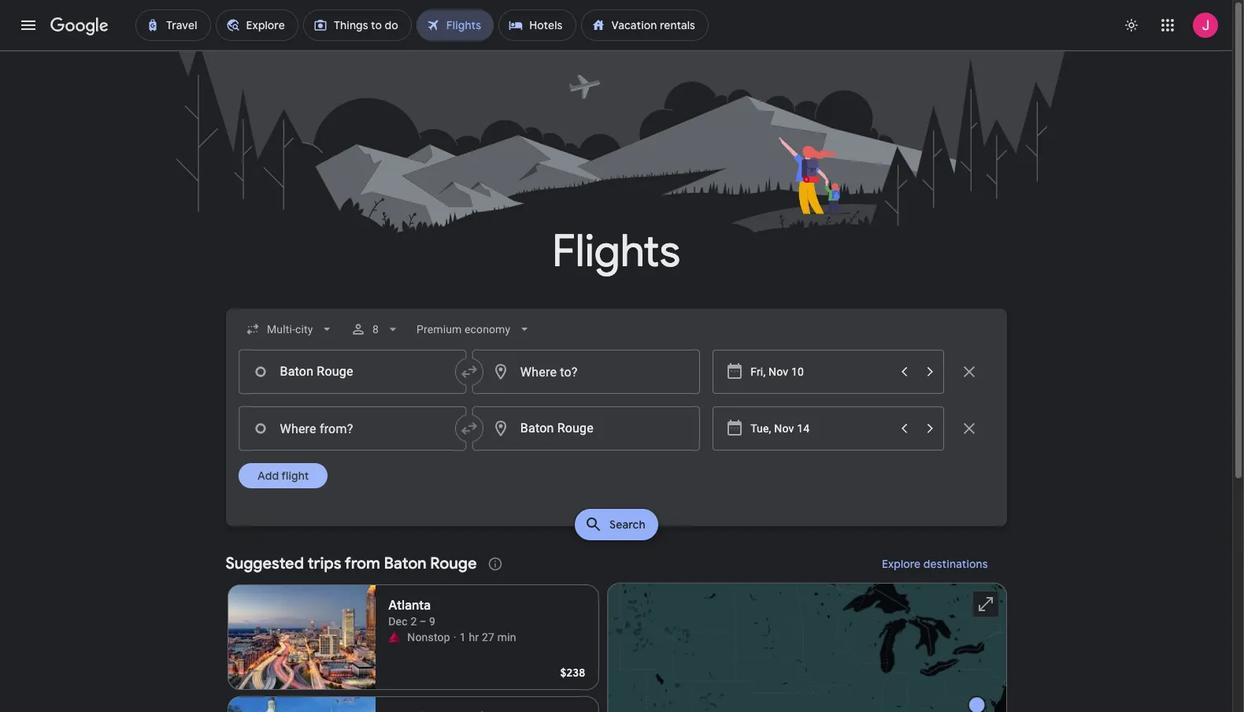 Task type: describe. For each thing, give the bounding box(es) containing it.
Flight search field
[[213, 309, 1020, 545]]

remove flight from baton rouge on fri, nov 10 image
[[960, 362, 979, 381]]

1
[[460, 631, 466, 644]]

departure text field for remove flight from baton rouge on fri, nov 10 icon
[[751, 351, 890, 393]]

$238
[[560, 666, 586, 680]]

add flight
[[257, 469, 309, 483]]

add flight button
[[238, 463, 328, 488]]

atlanta
[[389, 598, 431, 614]]

suggested trips from baton rouge
[[226, 554, 477, 573]]

main menu image
[[19, 16, 38, 35]]

destinations
[[924, 557, 988, 571]]

change appearance image
[[1113, 6, 1151, 44]]

explore
[[882, 557, 921, 571]]

8 button
[[344, 310, 407, 348]]

flight
[[281, 469, 309, 483]]

dec
[[389, 615, 408, 628]]

 image inside the suggested trips from baton rouge region
[[454, 629, 457, 645]]

explore destinations button
[[863, 545, 1007, 583]]

238 US dollars text field
[[560, 666, 586, 680]]

nonstop
[[407, 631, 450, 644]]

min
[[498, 631, 516, 644]]



Task type: locate. For each thing, give the bounding box(es) containing it.
1 vertical spatial departure text field
[[751, 407, 890, 450]]

27
[[482, 631, 495, 644]]

2 – 9
[[411, 615, 436, 628]]

trips
[[308, 554, 341, 573]]

explore destinations
[[882, 557, 988, 571]]

1 departure text field from the top
[[751, 351, 890, 393]]

Departure text field
[[751, 351, 890, 393], [751, 407, 890, 450]]

Where from? text field
[[238, 406, 466, 451]]

 image
[[454, 629, 457, 645]]

Where to? text field
[[472, 350, 700, 394]]

add
[[257, 469, 279, 483]]

8
[[373, 323, 379, 336]]

search button
[[575, 509, 658, 540]]

hr
[[469, 631, 479, 644]]

suggested
[[226, 554, 304, 573]]

flights
[[552, 224, 680, 280]]

rouge
[[430, 554, 477, 573]]

1 hr 27 min
[[460, 631, 516, 644]]

None text field
[[238, 350, 466, 394], [472, 406, 700, 451], [238, 350, 466, 394], [472, 406, 700, 451]]

from
[[345, 554, 380, 573]]

baton
[[384, 554, 427, 573]]

delta image
[[389, 631, 401, 644]]

atlanta dec 2 – 9
[[389, 598, 436, 628]]

suggested trips from baton rouge region
[[226, 545, 1007, 712]]

None field
[[238, 315, 341, 343], [410, 315, 539, 343], [238, 315, 341, 343], [410, 315, 539, 343]]

0 vertical spatial departure text field
[[751, 351, 890, 393]]

remove flight to baton rouge on tue, nov 14 image
[[960, 419, 979, 438]]

departure text field for remove flight to baton rouge on tue, nov 14 image
[[751, 407, 890, 450]]

2 departure text field from the top
[[751, 407, 890, 450]]

search
[[609, 518, 645, 532]]



Task type: vqa. For each thing, say whether or not it's contained in the screenshot.
round to the middle
no



